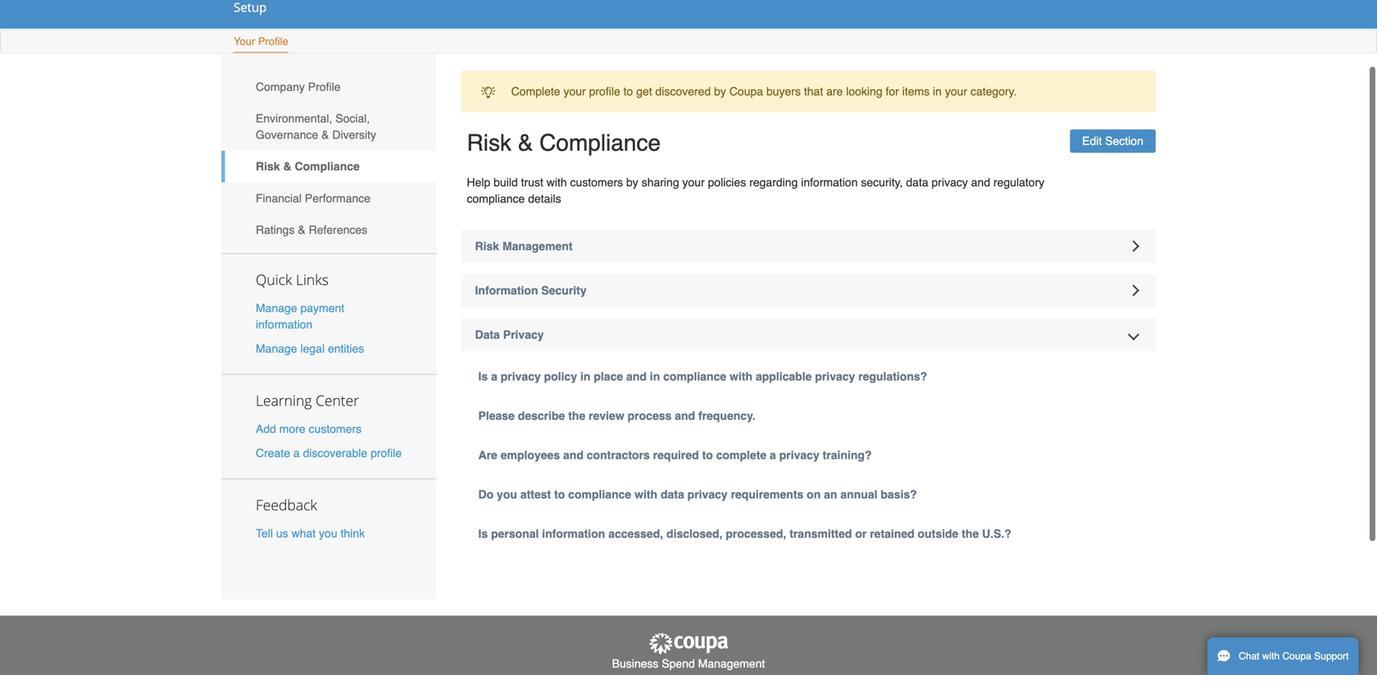 Task type: locate. For each thing, give the bounding box(es) containing it.
1 vertical spatial management
[[698, 657, 765, 670]]

a for is
[[491, 370, 497, 383]]

risk & compliance up trust
[[467, 130, 661, 156]]

profile right your
[[258, 35, 288, 48]]

0 vertical spatial information
[[801, 176, 858, 189]]

with up details
[[547, 176, 567, 189]]

information inside help build trust with customers by sharing your policies regarding information security, data privacy and regulatory compliance details
[[801, 176, 858, 189]]

compliance down contractors
[[568, 488, 631, 501]]

compliance inside help build trust with customers by sharing your policies regarding information security, data privacy and regulatory compliance details
[[467, 192, 525, 205]]

your inside help build trust with customers by sharing your policies regarding information security, data privacy and regulatory compliance details
[[682, 176, 705, 189]]

1 horizontal spatial your
[[682, 176, 705, 189]]

1 horizontal spatial profile
[[589, 85, 620, 98]]

1 horizontal spatial management
[[698, 657, 765, 670]]

2 horizontal spatial in
[[933, 85, 942, 98]]

privacy
[[932, 176, 968, 189], [501, 370, 541, 383], [815, 370, 855, 383], [779, 449, 820, 462], [687, 488, 728, 501]]

1 horizontal spatial by
[[714, 85, 726, 98]]

& up trust
[[518, 130, 533, 156]]

create
[[256, 447, 290, 460]]

you
[[497, 488, 517, 501], [319, 527, 337, 540]]

by
[[714, 85, 726, 98], [626, 176, 638, 189]]

1 vertical spatial manage
[[256, 342, 297, 355]]

1 horizontal spatial you
[[497, 488, 517, 501]]

0 vertical spatial compliance
[[467, 192, 525, 205]]

by inside help build trust with customers by sharing your policies regarding information security, data privacy and regulatory compliance details
[[626, 176, 638, 189]]

regulatory
[[993, 176, 1045, 189]]

by right discovered
[[714, 85, 726, 98]]

environmental, social, governance & diversity
[[256, 112, 376, 141]]

are
[[478, 449, 497, 462]]

with up accessed,
[[635, 488, 657, 501]]

compliance
[[540, 130, 661, 156], [295, 160, 360, 173]]

profile for your profile
[[258, 35, 288, 48]]

1 is from the top
[[478, 370, 488, 383]]

1 horizontal spatial to
[[624, 85, 633, 98]]

1 vertical spatial risk
[[256, 160, 280, 173]]

what
[[291, 527, 316, 540]]

manage payment information
[[256, 302, 344, 331]]

with inside button
[[1262, 651, 1280, 662]]

trust
[[521, 176, 543, 189]]

and right process
[[675, 409, 695, 423]]

profile left get
[[589, 85, 620, 98]]

1 vertical spatial profile
[[371, 447, 402, 460]]

information
[[801, 176, 858, 189], [256, 318, 313, 331], [542, 527, 605, 541]]

0 horizontal spatial customers
[[309, 423, 362, 436]]

data right security,
[[906, 176, 928, 189]]

a up please on the bottom left of page
[[491, 370, 497, 383]]

management down coupa supplier portal image
[[698, 657, 765, 670]]

management inside risk management dropdown button
[[502, 240, 573, 253]]

edit
[[1082, 135, 1102, 148]]

discovered
[[655, 85, 711, 98]]

accessed,
[[608, 527, 663, 541]]

you right do
[[497, 488, 517, 501]]

1 vertical spatial by
[[626, 176, 638, 189]]

data privacy button
[[461, 318, 1156, 351]]

on
[[807, 488, 821, 501]]

business
[[612, 657, 659, 670]]

0 horizontal spatial to
[[554, 488, 565, 501]]

your right complete
[[564, 85, 586, 98]]

2 horizontal spatial your
[[945, 85, 967, 98]]

0 vertical spatial is
[[478, 370, 488, 383]]

1 vertical spatial data
[[661, 488, 684, 501]]

1 vertical spatial coupa
[[1283, 651, 1312, 662]]

or
[[855, 527, 867, 541]]

in right items
[[933, 85, 942, 98]]

your profile link
[[233, 32, 289, 53]]

1 horizontal spatial compliance
[[568, 488, 631, 501]]

2 vertical spatial information
[[542, 527, 605, 541]]

and right employees
[[563, 449, 584, 462]]

1 horizontal spatial data
[[906, 176, 928, 189]]

compliance down get
[[540, 130, 661, 156]]

you right what
[[319, 527, 337, 540]]

and
[[971, 176, 990, 189], [626, 370, 647, 383], [675, 409, 695, 423], [563, 449, 584, 462]]

please describe the review process and frequency.
[[478, 409, 756, 423]]

build
[[494, 176, 518, 189]]

information for is personal information accessed, disclosed, processed, transmitted or retained outside the u.s.?
[[542, 527, 605, 541]]

1 vertical spatial to
[[702, 449, 713, 462]]

to inside alert
[[624, 85, 633, 98]]

risk inside risk & compliance link
[[256, 160, 280, 173]]

contractors
[[587, 449, 650, 462]]

section
[[1105, 135, 1144, 148]]

0 horizontal spatial coupa
[[729, 85, 763, 98]]

0 vertical spatial you
[[497, 488, 517, 501]]

2 vertical spatial compliance
[[568, 488, 631, 501]]

complete
[[716, 449, 767, 462]]

annual
[[841, 488, 878, 501]]

your right sharing
[[682, 176, 705, 189]]

0 horizontal spatial your
[[564, 85, 586, 98]]

the left u.s.?
[[962, 527, 979, 541]]

security,
[[861, 176, 903, 189]]

0 vertical spatial risk
[[467, 130, 511, 156]]

a right complete
[[770, 449, 776, 462]]

profile up environmental, social, governance & diversity link
[[308, 80, 341, 93]]

0 vertical spatial management
[[502, 240, 573, 253]]

1 horizontal spatial the
[[962, 527, 979, 541]]

0 vertical spatial compliance
[[540, 130, 661, 156]]

1 horizontal spatial information
[[542, 527, 605, 541]]

data down are employees and contractors required to complete a privacy training?
[[661, 488, 684, 501]]

0 vertical spatial manage
[[256, 302, 297, 315]]

& inside environmental, social, governance & diversity
[[321, 128, 329, 141]]

your
[[234, 35, 255, 48]]

2 horizontal spatial to
[[702, 449, 713, 462]]

data privacy heading
[[461, 318, 1156, 351]]

manage down quick
[[256, 302, 297, 315]]

0 horizontal spatial management
[[502, 240, 573, 253]]

0 vertical spatial profile
[[589, 85, 620, 98]]

0 vertical spatial coupa
[[729, 85, 763, 98]]

requirements
[[731, 488, 804, 501]]

risk inside risk management dropdown button
[[475, 240, 499, 253]]

in up process
[[650, 370, 660, 383]]

a right create on the left bottom
[[293, 447, 300, 460]]

describe
[[518, 409, 565, 423]]

customers up discoverable
[[309, 423, 362, 436]]

coupa
[[729, 85, 763, 98], [1283, 651, 1312, 662]]

0 vertical spatial data
[[906, 176, 928, 189]]

0 horizontal spatial risk & compliance
[[256, 160, 360, 173]]

0 horizontal spatial profile
[[258, 35, 288, 48]]

information down attest
[[542, 527, 605, 541]]

0 horizontal spatial information
[[256, 318, 313, 331]]

is left personal on the left
[[478, 527, 488, 541]]

0 horizontal spatial compliance
[[295, 160, 360, 173]]

manage
[[256, 302, 297, 315], [256, 342, 297, 355]]

payment
[[300, 302, 344, 315]]

1 manage from the top
[[256, 302, 297, 315]]

manage left legal
[[256, 342, 297, 355]]

0 horizontal spatial compliance
[[467, 192, 525, 205]]

& right ratings
[[298, 223, 306, 236]]

for
[[886, 85, 899, 98]]

0 vertical spatial by
[[714, 85, 726, 98]]

0 vertical spatial customers
[[570, 176, 623, 189]]

learning
[[256, 391, 312, 410]]

tell
[[256, 527, 273, 540]]

you inside tell us what you think button
[[319, 527, 337, 540]]

your
[[564, 85, 586, 98], [945, 85, 967, 98], [682, 176, 705, 189]]

feedback
[[256, 495, 317, 515]]

are employees and contractors required to complete a privacy training?
[[478, 449, 872, 462]]

1 horizontal spatial risk & compliance
[[467, 130, 661, 156]]

management up information security on the top of page
[[502, 240, 573, 253]]

personal
[[491, 527, 539, 541]]

compliance up financial performance link
[[295, 160, 360, 173]]

2 horizontal spatial compliance
[[663, 370, 726, 383]]

with right chat
[[1262, 651, 1280, 662]]

entities
[[328, 342, 364, 355]]

to right required
[[702, 449, 713, 462]]

compliance up frequency.
[[663, 370, 726, 383]]

0 horizontal spatial by
[[626, 176, 638, 189]]

coupa left buyers
[[729, 85, 763, 98]]

0 horizontal spatial the
[[568, 409, 585, 423]]

financial performance link
[[221, 182, 437, 214]]

with up frequency.
[[730, 370, 753, 383]]

processed,
[[726, 527, 786, 541]]

1 vertical spatial you
[[319, 527, 337, 540]]

risk up 'help'
[[467, 130, 511, 156]]

data
[[906, 176, 928, 189], [661, 488, 684, 501]]

2 vertical spatial risk
[[475, 240, 499, 253]]

manage legal entities link
[[256, 342, 364, 355]]

chat
[[1239, 651, 1260, 662]]

information left security,
[[801, 176, 858, 189]]

and left regulatory
[[971, 176, 990, 189]]

1 horizontal spatial customers
[[570, 176, 623, 189]]

the
[[568, 409, 585, 423], [962, 527, 979, 541]]

security
[[541, 284, 587, 297]]

social,
[[335, 112, 370, 125]]

complete your profile to get discovered by coupa buyers that are looking for items in your category. alert
[[461, 71, 1156, 112]]

& left diversity
[[321, 128, 329, 141]]

to right attest
[[554, 488, 565, 501]]

is up please on the bottom left of page
[[478, 370, 488, 383]]

&
[[321, 128, 329, 141], [518, 130, 533, 156], [283, 160, 291, 173], [298, 223, 306, 236]]

risk up information
[[475, 240, 499, 253]]

1 vertical spatial compliance
[[295, 160, 360, 173]]

profile right discoverable
[[371, 447, 402, 460]]

compliance down build
[[467, 192, 525, 205]]

risk & compliance up financial performance
[[256, 160, 360, 173]]

is a privacy policy in place and in compliance with applicable privacy regulations?
[[478, 370, 927, 383]]

0 vertical spatial to
[[624, 85, 633, 98]]

0 horizontal spatial you
[[319, 527, 337, 540]]

1 vertical spatial the
[[962, 527, 979, 541]]

is for is a privacy policy in place and in compliance with applicable privacy regulations?
[[478, 370, 488, 383]]

profile
[[589, 85, 620, 98], [371, 447, 402, 460]]

1 vertical spatial risk & compliance
[[256, 160, 360, 173]]

0 vertical spatial profile
[[258, 35, 288, 48]]

1 vertical spatial profile
[[308, 80, 341, 93]]

manage inside manage payment information
[[256, 302, 297, 315]]

add
[[256, 423, 276, 436]]

to
[[624, 85, 633, 98], [702, 449, 713, 462], [554, 488, 565, 501]]

0 horizontal spatial a
[[293, 447, 300, 460]]

sharing
[[642, 176, 679, 189]]

1 horizontal spatial coupa
[[1283, 651, 1312, 662]]

0 horizontal spatial data
[[661, 488, 684, 501]]

by left sharing
[[626, 176, 638, 189]]

with
[[547, 176, 567, 189], [730, 370, 753, 383], [635, 488, 657, 501], [1262, 651, 1280, 662]]

risk & compliance
[[467, 130, 661, 156], [256, 160, 360, 173]]

us
[[276, 527, 288, 540]]

manage legal entities
[[256, 342, 364, 355]]

information inside manage payment information
[[256, 318, 313, 331]]

privacy right security,
[[932, 176, 968, 189]]

coupa left support
[[1283, 651, 1312, 662]]

profile for company profile
[[308, 80, 341, 93]]

the left the review
[[568, 409, 585, 423]]

applicable
[[756, 370, 812, 383]]

in left place
[[580, 370, 591, 383]]

spend
[[662, 657, 695, 670]]

1 horizontal spatial profile
[[308, 80, 341, 93]]

help
[[467, 176, 490, 189]]

customers left sharing
[[570, 176, 623, 189]]

learning center
[[256, 391, 359, 410]]

data inside help build trust with customers by sharing your policies regarding information security, data privacy and regulatory compliance details
[[906, 176, 928, 189]]

risk management button
[[461, 230, 1156, 263]]

2 horizontal spatial information
[[801, 176, 858, 189]]

policies
[[708, 176, 746, 189]]

2 vertical spatial to
[[554, 488, 565, 501]]

your left category.
[[945, 85, 967, 98]]

information up manage legal entities
[[256, 318, 313, 331]]

1 vertical spatial information
[[256, 318, 313, 331]]

with inside help build trust with customers by sharing your policies regarding information security, data privacy and regulatory compliance details
[[547, 176, 567, 189]]

to left get
[[624, 85, 633, 98]]

risk up financial
[[256, 160, 280, 173]]

risk & compliance inside risk & compliance link
[[256, 160, 360, 173]]

2 is from the top
[[478, 527, 488, 541]]

information security heading
[[461, 274, 1156, 307]]

2 manage from the top
[[256, 342, 297, 355]]

help build trust with customers by sharing your policies regarding information security, data privacy and regulatory compliance details
[[467, 176, 1045, 205]]

1 vertical spatial is
[[478, 527, 488, 541]]

ratings & references link
[[221, 214, 437, 246]]

1 horizontal spatial a
[[491, 370, 497, 383]]

is for is personal information accessed, disclosed, processed, transmitted or retained outside the u.s.?
[[478, 527, 488, 541]]



Task type: describe. For each thing, give the bounding box(es) containing it.
are
[[826, 85, 843, 98]]

1 horizontal spatial in
[[650, 370, 660, 383]]

review
[[589, 409, 624, 423]]

do
[[478, 488, 494, 501]]

legal
[[300, 342, 325, 355]]

items
[[902, 85, 930, 98]]

quick
[[256, 270, 292, 289]]

and right place
[[626, 370, 647, 383]]

transmitted
[[790, 527, 852, 541]]

risk & compliance link
[[221, 151, 437, 182]]

complete
[[511, 85, 560, 98]]

and inside help build trust with customers by sharing your policies regarding information security, data privacy and regulatory compliance details
[[971, 176, 990, 189]]

profile inside complete your profile to get discovered by coupa buyers that are looking for items in your category. alert
[[589, 85, 620, 98]]

privacy
[[503, 328, 544, 341]]

business spend management
[[612, 657, 765, 670]]

coupa inside alert
[[729, 85, 763, 98]]

references
[[309, 223, 367, 236]]

coupa inside button
[[1283, 651, 1312, 662]]

data privacy
[[475, 328, 544, 341]]

attest
[[520, 488, 551, 501]]

0 vertical spatial risk & compliance
[[467, 130, 661, 156]]

financial
[[256, 192, 302, 205]]

is personal information accessed, disclosed, processed, transmitted or retained outside the u.s.?
[[478, 527, 1011, 541]]

manage for manage legal entities
[[256, 342, 297, 355]]

discoverable
[[303, 447, 367, 460]]

edit section
[[1082, 135, 1144, 148]]

disclosed,
[[666, 527, 723, 541]]

privacy down the data privacy dropdown button
[[815, 370, 855, 383]]

environmental,
[[256, 112, 332, 125]]

retained
[[870, 527, 915, 541]]

to for discovered
[[624, 85, 633, 98]]

1 vertical spatial customers
[[309, 423, 362, 436]]

please
[[478, 409, 515, 423]]

links
[[296, 270, 329, 289]]

0 horizontal spatial in
[[580, 370, 591, 383]]

privacy up disclosed,
[[687, 488, 728, 501]]

manage payment information link
[[256, 302, 344, 331]]

privacy inside help build trust with customers by sharing your policies regarding information security, data privacy and regulatory compliance details
[[932, 176, 968, 189]]

regulations?
[[858, 370, 927, 383]]

looking
[[846, 85, 883, 98]]

create a discoverable profile
[[256, 447, 402, 460]]

tell us what you think
[[256, 527, 365, 540]]

think
[[341, 527, 365, 540]]

manage for manage payment information
[[256, 302, 297, 315]]

information security
[[475, 284, 587, 297]]

& down governance
[[283, 160, 291, 173]]

create a discoverable profile link
[[256, 447, 402, 460]]

2 horizontal spatial a
[[770, 449, 776, 462]]

compliance inside risk & compliance link
[[295, 160, 360, 173]]

0 horizontal spatial profile
[[371, 447, 402, 460]]

performance
[[305, 192, 371, 205]]

0 vertical spatial the
[[568, 409, 585, 423]]

company profile link
[[221, 71, 437, 103]]

1 horizontal spatial compliance
[[540, 130, 661, 156]]

customers inside help build trust with customers by sharing your policies regarding information security, data privacy and regulatory compliance details
[[570, 176, 623, 189]]

place
[[594, 370, 623, 383]]

support
[[1314, 651, 1349, 662]]

add more customers
[[256, 423, 362, 436]]

regarding
[[749, 176, 798, 189]]

information
[[475, 284, 538, 297]]

governance
[[256, 128, 318, 141]]

& inside 'link'
[[298, 223, 306, 236]]

required
[[653, 449, 699, 462]]

an
[[824, 488, 837, 501]]

risk management heading
[[461, 230, 1156, 263]]

1 vertical spatial compliance
[[663, 370, 726, 383]]

process
[[628, 409, 672, 423]]

financial performance
[[256, 192, 371, 205]]

company profile
[[256, 80, 341, 93]]

basis?
[[881, 488, 917, 501]]

u.s.?
[[982, 527, 1011, 541]]

your profile
[[234, 35, 288, 48]]

diversity
[[332, 128, 376, 141]]

in inside alert
[[933, 85, 942, 98]]

ratings & references
[[256, 223, 367, 236]]

environmental, social, governance & diversity link
[[221, 103, 437, 151]]

ratings
[[256, 223, 295, 236]]

buyers
[[766, 85, 801, 98]]

center
[[316, 391, 359, 410]]

that
[[804, 85, 823, 98]]

information for manage payment information
[[256, 318, 313, 331]]

information security button
[[461, 274, 1156, 307]]

privacy up on
[[779, 449, 820, 462]]

by inside alert
[[714, 85, 726, 98]]

add more customers link
[[256, 423, 362, 436]]

coupa supplier portal image
[[648, 632, 730, 656]]

a for create
[[293, 447, 300, 460]]

to for with
[[554, 488, 565, 501]]

complete your profile to get discovered by coupa buyers that are looking for items in your category.
[[511, 85, 1017, 98]]

policy
[[544, 370, 577, 383]]

frequency.
[[698, 409, 756, 423]]

outside
[[918, 527, 959, 541]]

company
[[256, 80, 305, 93]]

privacy left policy
[[501, 370, 541, 383]]

get
[[636, 85, 652, 98]]

edit section link
[[1070, 129, 1156, 153]]

data
[[475, 328, 500, 341]]



Task type: vqa. For each thing, say whether or not it's contained in the screenshot.
first Selected list box from the bottom
no



